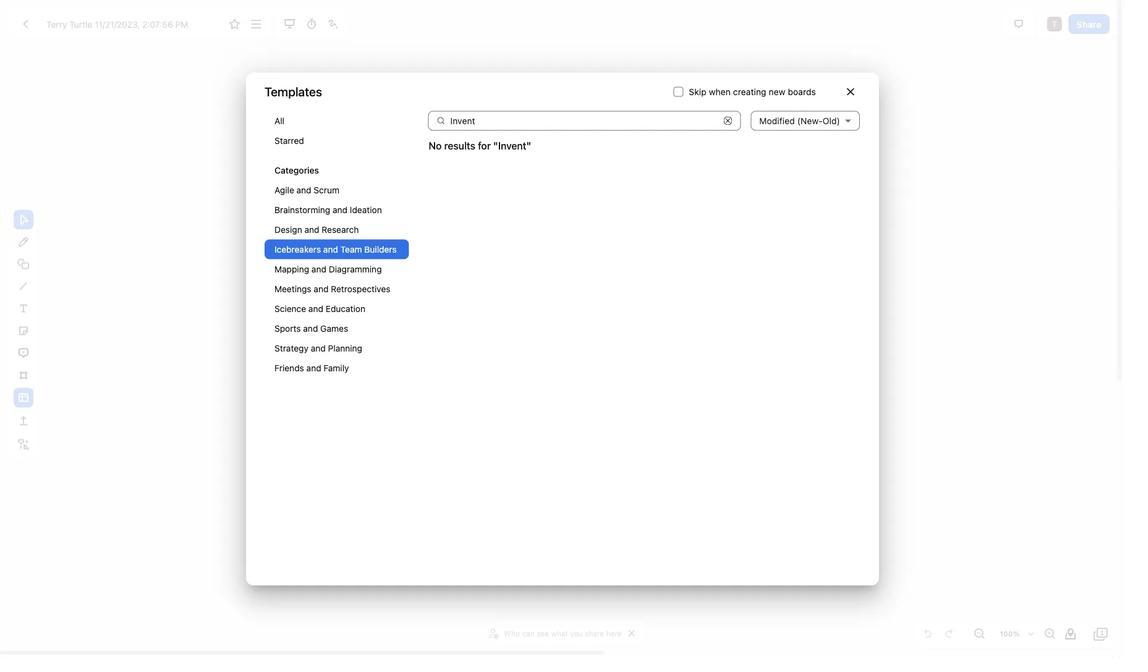 Task type: vqa. For each thing, say whether or not it's contained in the screenshot.
Menu
no



Task type: locate. For each thing, give the bounding box(es) containing it.
and for mapping
[[312, 264, 326, 274]]

sports and games
[[274, 323, 348, 334]]

who
[[504, 629, 520, 638]]

here
[[606, 629, 622, 638]]

and for friends
[[306, 363, 321, 373]]

and up mapping and diagramming
[[323, 244, 338, 254]]

what
[[551, 629, 568, 638]]

and for agile
[[296, 185, 311, 195]]

categories element
[[265, 111, 409, 390]]

and up research
[[333, 205, 347, 215]]

and for meetings
[[314, 284, 329, 294]]

more tools image
[[16, 437, 31, 452]]

all
[[274, 116, 284, 126]]

and down strategy and planning
[[306, 363, 321, 373]]

skip when creating new boards
[[689, 87, 816, 97]]

brainstorming and ideation
[[274, 205, 382, 215]]

dashboard image
[[18, 17, 33, 32]]

and
[[296, 185, 311, 195], [333, 205, 347, 215], [304, 224, 319, 235], [323, 244, 338, 254], [312, 264, 326, 274], [314, 284, 329, 294], [308, 304, 323, 314], [303, 323, 318, 334], [311, 343, 326, 353], [306, 363, 321, 373]]

mapping and diagramming
[[274, 264, 382, 274]]

comment panel image
[[1011, 17, 1026, 32]]

modified
[[759, 116, 795, 126]]

share
[[585, 629, 604, 638]]

meetings
[[274, 284, 311, 294]]

"invent"
[[493, 140, 531, 151]]

science
[[274, 304, 306, 314]]

and up science and education
[[314, 284, 329, 294]]

and up strategy and planning
[[303, 323, 318, 334]]

and for sports
[[303, 323, 318, 334]]

modified (new-old)
[[759, 116, 840, 126]]

and up friends and family
[[311, 343, 326, 353]]

(new-
[[797, 116, 823, 126]]

scrum
[[314, 185, 339, 195]]

brainstorming
[[274, 205, 330, 215]]

templates
[[265, 84, 322, 99]]

100 %
[[1000, 630, 1020, 638]]

research
[[322, 224, 359, 235]]

family
[[324, 363, 349, 373]]

who can see what you share here
[[504, 629, 622, 638]]

results
[[444, 140, 475, 151]]

creating
[[733, 87, 766, 97]]

ideation
[[350, 205, 382, 215]]

meetings and retrospectives
[[274, 284, 390, 294]]

and for science
[[308, 304, 323, 314]]

design and research
[[274, 224, 359, 235]]

Document name text field
[[37, 14, 223, 34]]

and up sports and games
[[308, 304, 323, 314]]

and up meetings and retrospectives at the left of the page
[[312, 264, 326, 274]]

agile
[[274, 185, 294, 195]]

Search Templates in Icebreakers and Team Builders text field
[[450, 111, 719, 131]]

present image
[[282, 17, 297, 32]]

and down brainstorming
[[304, 224, 319, 235]]

and for strategy
[[311, 343, 326, 353]]

upload pdfs and images image
[[16, 414, 31, 429]]

new
[[769, 87, 785, 97]]

mapping
[[274, 264, 309, 274]]

and right agile
[[296, 185, 311, 195]]

more options image
[[249, 17, 264, 32]]

sports
[[274, 323, 301, 334]]



Task type: describe. For each thing, give the bounding box(es) containing it.
strategy
[[274, 343, 308, 353]]

agile and scrum
[[274, 185, 339, 195]]

old)
[[823, 116, 840, 126]]

icebreakers and team builders
[[274, 244, 397, 254]]

no results for "invent" status
[[429, 138, 531, 153]]

zoom out image
[[972, 627, 987, 642]]

design
[[274, 224, 302, 235]]

education
[[326, 304, 365, 314]]

friends and family
[[274, 363, 349, 373]]

laser image
[[326, 17, 341, 32]]

science and education
[[274, 304, 365, 314]]

%
[[1013, 630, 1020, 638]]

pages image
[[1094, 627, 1108, 642]]

share button
[[1069, 14, 1110, 34]]

when
[[709, 87, 731, 97]]

starred
[[274, 135, 304, 146]]

modified (new-old) button
[[751, 101, 860, 141]]

friends
[[274, 363, 304, 373]]

skip
[[689, 87, 707, 97]]

retrospectives
[[331, 284, 390, 294]]

zoom in image
[[1042, 627, 1057, 642]]

boards
[[788, 87, 816, 97]]

for
[[478, 140, 491, 151]]

team
[[340, 244, 362, 254]]

and for brainstorming
[[333, 205, 347, 215]]

and for design
[[304, 224, 319, 235]]

share
[[1077, 19, 1102, 29]]

categories
[[274, 165, 319, 175]]

you
[[570, 629, 583, 638]]

timer image
[[304, 17, 319, 32]]

who can see what you share here button
[[487, 624, 625, 643]]

diagramming
[[329, 264, 382, 274]]

can
[[522, 629, 535, 638]]

planning
[[328, 343, 362, 353]]

no results for "invent"
[[429, 140, 531, 151]]

games
[[320, 323, 348, 334]]

strategy and planning
[[274, 343, 362, 353]]

star this whiteboard image
[[227, 17, 242, 32]]

no
[[429, 140, 442, 151]]

100
[[1000, 630, 1013, 638]]

and for icebreakers
[[323, 244, 338, 254]]

builders
[[364, 244, 397, 254]]

templates image
[[16, 390, 31, 405]]

icebreakers
[[274, 244, 321, 254]]

see
[[537, 629, 549, 638]]



